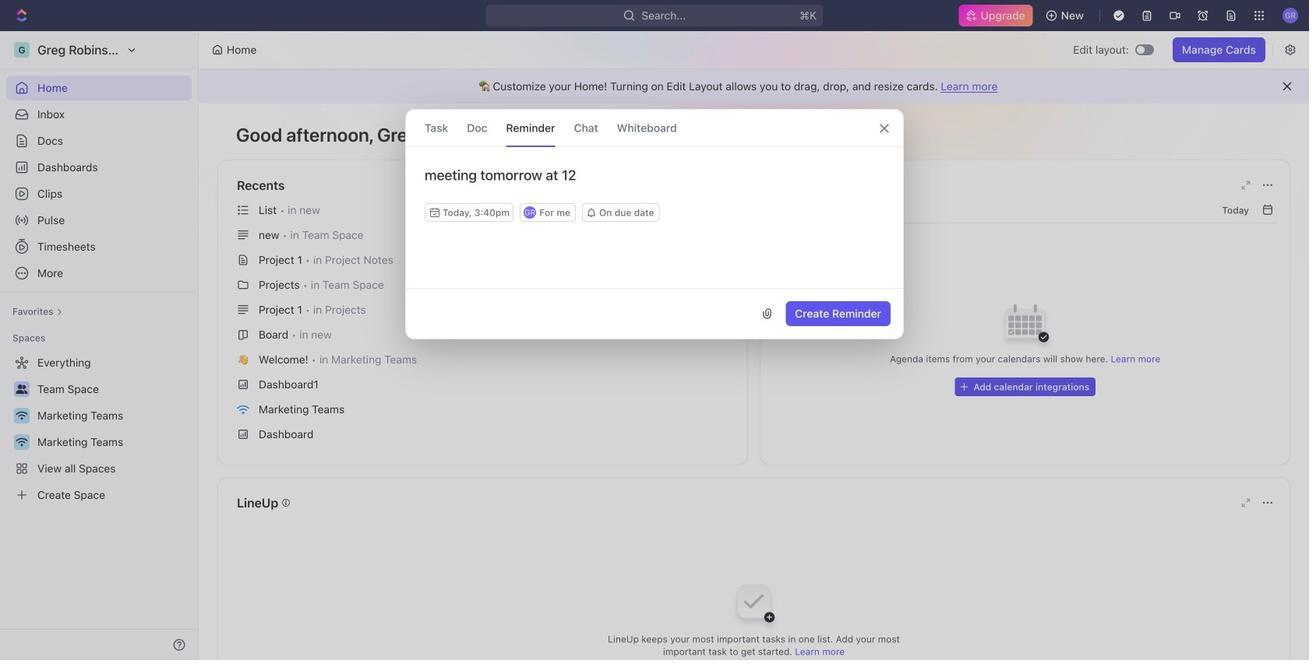 Task type: vqa. For each thing, say whether or not it's contained in the screenshot.
Sidebar navigation
yes



Task type: describe. For each thing, give the bounding box(es) containing it.
sidebar navigation
[[0, 31, 199, 661]]



Task type: locate. For each thing, give the bounding box(es) containing it.
dialog
[[405, 109, 904, 340]]

tree inside sidebar "navigation"
[[6, 351, 192, 508]]

tree
[[6, 351, 192, 508]]

Reminder na﻿me or type '/' for commands text field
[[406, 166, 903, 203]]

wifi image
[[237, 405, 249, 415]]

alert
[[199, 69, 1309, 104]]



